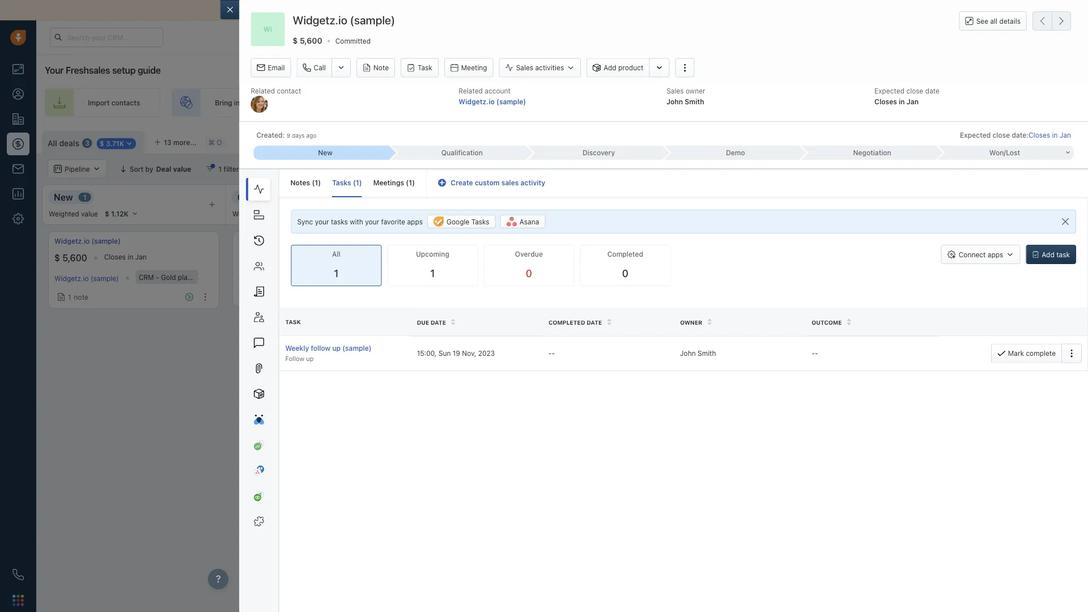 Task type: describe. For each thing, give the bounding box(es) containing it.
import for import deals
[[961, 137, 983, 145]]

days
[[292, 132, 305, 139]]

techcave (sample) link
[[772, 236, 834, 246]]

quotas and forecasting link
[[926, 159, 1026, 179]]

products
[[329, 273, 358, 281]]

sync
[[297, 218, 313, 226]]

your freshsales setup guide
[[45, 65, 161, 76]]

close for date:
[[993, 131, 1010, 139]]

0 horizontal spatial new
[[54, 192, 73, 202]]

2 vertical spatial jan
[[135, 253, 147, 261]]

jan for expected close date closes in jan
[[907, 97, 919, 105]]

weekly follow up (sample) follow up
[[285, 344, 372, 362]]

improve
[[349, 5, 379, 15]]

0 for won
[[984, 193, 989, 201]]

lost
[[1006, 149, 1020, 157]]

freshsales
[[66, 65, 110, 76]]

(sample) up closes in jan
[[92, 237, 121, 245]]

your left team
[[550, 99, 565, 107]]

connect for connect apps
[[959, 251, 986, 259]]

add task
[[1042, 251, 1070, 259]]

related for related contact
[[251, 87, 275, 95]]

add task button
[[1026, 245, 1076, 264]]

13 more...
[[164, 138, 197, 146]]

favorite
[[381, 218, 405, 226]]

activities
[[535, 64, 564, 72]]

set up your sales pipeline link
[[764, 88, 911, 117]]

phone element
[[7, 563, 29, 586]]

custom
[[475, 179, 500, 187]]

deals for import
[[985, 137, 1002, 145]]

all for deals
[[48, 138, 57, 148]]

settings
[[907, 137, 934, 145]]

activity
[[521, 179, 545, 187]]

email image
[[976, 33, 984, 42]]

create custom sales activity
[[451, 179, 545, 187]]

⌘
[[208, 138, 215, 146]]

import deals group
[[946, 131, 1027, 150]]

(sample) inside weekly follow up (sample) follow up
[[343, 344, 372, 352]]

0 horizontal spatial tasks
[[332, 179, 351, 187]]

in for closes in nov
[[303, 253, 308, 261]]

close image
[[1071, 7, 1077, 13]]

smith inside sales owner john smith
[[685, 97, 704, 105]]

/
[[1004, 149, 1006, 157]]

sales for sales activities
[[516, 64, 533, 72]]

0 vertical spatial widgetz.io (sample) link
[[459, 97, 526, 105]]

guide
[[138, 65, 161, 76]]

more...
[[173, 138, 197, 146]]

won / lost
[[990, 149, 1020, 157]]

sync
[[500, 5, 517, 15]]

follow
[[285, 355, 304, 362]]

⌘ o
[[208, 138, 222, 146]]

completed for completed date
[[549, 319, 585, 326]]

completed date
[[549, 319, 602, 326]]

weekly
[[285, 344, 309, 352]]

related for related account widgetz.io (sample)
[[459, 87, 483, 95]]

discovery inside widgetz.io (sample) dialog
[[583, 149, 615, 157]]

in for closes in jan
[[128, 253, 133, 261]]

import contacts
[[88, 99, 140, 107]]

won for won / lost
[[990, 149, 1004, 157]]

account
[[485, 87, 511, 95]]

monthly
[[193, 273, 219, 281]]

widgetz.io inside related account widgetz.io (sample)
[[459, 97, 495, 105]]

jan for expected close date: closes in jan
[[1060, 131, 1071, 139]]

closes inside expected close date closes in jan
[[875, 97, 897, 105]]

1 note for $ 100
[[252, 291, 273, 299]]

15:00,
[[417, 349, 437, 357]]

1 vertical spatial task
[[285, 319, 301, 325]]

import deals button
[[946, 131, 1008, 150]]

gold
[[161, 273, 176, 281]]

task inside button
[[418, 64, 432, 72]]

john smith
[[680, 349, 716, 357]]

meeting
[[461, 64, 487, 72]]

13
[[164, 138, 172, 146]]

tasks
[[331, 218, 348, 226]]

demo link
[[664, 146, 801, 160]]

0 horizontal spatial and
[[431, 5, 445, 15]]

all deals link
[[48, 138, 79, 149]]

2 inc from the top
[[259, 273, 268, 281]]

mark
[[1008, 349, 1024, 357]]

demo inside demo link
[[726, 149, 745, 157]]

create for create sales sequence
[[658, 99, 680, 107]]

1 leads from the left
[[269, 99, 287, 107]]

1 vertical spatial widgetz.io (sample)
[[54, 237, 121, 245]]

1 vertical spatial john
[[680, 349, 696, 357]]

nov,
[[462, 349, 476, 357]]

$ for new
[[54, 253, 60, 263]]

completed for completed
[[608, 250, 643, 258]]

create for create custom sales activity
[[451, 179, 473, 187]]

1 vertical spatial to
[[541, 99, 548, 107]]

create custom sales activity link
[[438, 179, 545, 187]]

techcave (sample)
[[772, 237, 834, 245]]

(sample) down '$ 100'
[[221, 273, 249, 281]]

100
[[247, 253, 262, 263]]

0 horizontal spatial apps
[[407, 218, 423, 226]]

up inside "link"
[[820, 99, 828, 107]]

owners
[[318, 165, 342, 173]]

2 acme inc (sample) from the top
[[239, 273, 298, 281]]

0 horizontal spatial 5,600
[[62, 253, 87, 263]]

committed
[[335, 37, 371, 45]]

(sample) down closes in nov
[[270, 273, 298, 281]]

date:
[[1012, 131, 1029, 139]]

new link
[[254, 146, 390, 160]]

0 horizontal spatial container_wx8msf4aqz5i3rn1 image
[[57, 293, 65, 301]]

task button
[[401, 58, 439, 77]]

quotas
[[937, 165, 960, 173]]

2 vertical spatial widgetz.io (sample)
[[54, 274, 119, 282]]

) for tasks ( 1 )
[[359, 179, 362, 187]]

(sample) up committed
[[350, 13, 395, 27]]

google tasks button
[[427, 215, 496, 228]]

1 note for $ 5,600
[[68, 293, 88, 301]]

of
[[520, 5, 527, 15]]

0 horizontal spatial up
[[306, 355, 314, 362]]

route leads to your team
[[501, 99, 583, 107]]

Search field
[[1027, 159, 1084, 179]]

0 horizontal spatial $ 5,600
[[54, 253, 87, 263]]

forecasting
[[976, 165, 1015, 173]]

enable
[[447, 5, 472, 15]]

deliverability
[[381, 5, 429, 15]]

add deal button
[[1033, 131, 1083, 150]]

mark complete
[[1008, 349, 1056, 357]]

sales inside "link"
[[846, 99, 863, 107]]

) for meetings ( 1 )
[[412, 179, 415, 187]]

$ inside widgetz.io (sample) dialog
[[293, 36, 298, 45]]

9
[[287, 132, 290, 139]]

in inside expected close date closes in jan
[[899, 97, 905, 105]]

related account widgetz.io (sample)
[[459, 87, 526, 105]]

no products
[[318, 273, 358, 281]]

created: 9 days ago
[[256, 131, 317, 139]]

task
[[1057, 251, 1070, 259]]

negotiation inside widgetz.io (sample) dialog
[[853, 149, 892, 157]]

discovery link
[[527, 146, 664, 160]]

email
[[529, 5, 549, 15]]

wi
[[264, 25, 272, 33]]

1 vertical spatial apps
[[988, 251, 1004, 259]]

all inside widgetz.io (sample) dialog
[[332, 250, 341, 258]]

your inside "link"
[[830, 99, 844, 107]]

in for bring in website leads
[[234, 99, 240, 107]]

set
[[807, 99, 818, 107]]

tasks ( 1 )
[[332, 179, 362, 187]]

connect your mailbox to improve deliverability and enable 2-way sync of email conversations.
[[256, 5, 606, 15]]

see
[[977, 17, 989, 25]]

all for deal
[[292, 165, 301, 173]]

5,600 inside widgetz.io (sample) dialog
[[300, 36, 322, 45]]

details
[[1000, 17, 1021, 25]]



Task type: vqa. For each thing, say whether or not it's contained in the screenshot.
topmost Negotiation
yes



Task type: locate. For each thing, give the bounding box(es) containing it.
1 horizontal spatial discovery
[[583, 149, 615, 157]]

0 horizontal spatial to
[[340, 5, 347, 15]]

route
[[501, 99, 520, 107]]

0 for discovery
[[473, 193, 478, 201]]

up right set
[[820, 99, 828, 107]]

qualification up custom
[[441, 149, 483, 157]]

inc down 100 on the top left of page
[[259, 273, 268, 281]]

all inside button
[[292, 165, 301, 173]]

date for due date
[[431, 319, 446, 326]]

0 horizontal spatial connect
[[256, 5, 288, 15]]

see all details button
[[960, 11, 1027, 31]]

0 vertical spatial up
[[820, 99, 828, 107]]

1 vertical spatial jan
[[1060, 131, 1071, 139]]

leads down "related contact"
[[269, 99, 287, 107]]

0 vertical spatial acme inc (sample)
[[239, 237, 300, 245]]

negotiation link
[[801, 146, 937, 160]]

1 vertical spatial import
[[961, 137, 983, 145]]

widgetz.io (sample) up closes in jan
[[54, 237, 121, 245]]

up right follow
[[332, 344, 341, 352]]

0 horizontal spatial jan
[[135, 253, 147, 261]]

0 horizontal spatial leads
[[269, 99, 287, 107]]

container_wx8msf4aqz5i3rn1 image inside all deal owners button
[[280, 165, 288, 173]]

1 horizontal spatial qualification
[[441, 149, 483, 157]]

import contacts link
[[45, 88, 161, 117]]

2 horizontal spatial date
[[926, 87, 940, 95]]

2 horizontal spatial up
[[820, 99, 828, 107]]

0 horizontal spatial all
[[48, 138, 57, 148]]

all deals 3
[[48, 138, 89, 148]]

1 vertical spatial inc
[[259, 273, 268, 281]]

$ 100
[[239, 253, 262, 263]]

note button
[[357, 58, 395, 77]]

date for completed date
[[587, 319, 602, 326]]

sales activities button
[[499, 58, 587, 77], [499, 58, 581, 77]]

closes in jan link
[[1029, 130, 1071, 140]]

5,600 up call button
[[300, 36, 322, 45]]

1 inside 1 filter applied button
[[219, 165, 222, 173]]

inc
[[259, 237, 269, 245], [259, 273, 268, 281]]

sync your tasks with your favorite apps
[[297, 218, 423, 226]]

to right mailbox
[[340, 5, 347, 15]]

2023
[[478, 349, 495, 357]]

( for meetings
[[406, 179, 409, 187]]

1 vertical spatial qualification
[[238, 192, 292, 202]]

expected
[[875, 87, 905, 95], [960, 131, 991, 139]]

won up forecasting
[[990, 149, 1004, 157]]

1 vertical spatial up
[[332, 344, 341, 352]]

2 acme inc (sample) link from the top
[[239, 273, 298, 281]]

(sample) up closes in nov
[[271, 237, 300, 245]]

0 vertical spatial discovery
[[583, 149, 615, 157]]

0 horizontal spatial $
[[54, 253, 60, 263]]

1 horizontal spatial expected
[[960, 131, 991, 139]]

your right with
[[365, 218, 379, 226]]

closes in jan
[[104, 253, 147, 261]]

demo down "discovery" link
[[596, 192, 621, 202]]

tasks inside 'button'
[[471, 218, 490, 226]]

note for $ 100
[[258, 291, 273, 299]]

( for tasks
[[353, 179, 356, 187]]

google tasks
[[447, 218, 490, 226]]

1 acme from the top
[[239, 237, 257, 245]]

2 horizontal spatial (
[[406, 179, 409, 187]]

0 vertical spatial acme inc (sample) link
[[239, 236, 300, 246]]

connect for connect your mailbox to improve deliverability and enable 2-way sync of email conversations.
[[256, 5, 288, 15]]

jan inside expected close date closes in jan
[[907, 97, 919, 105]]

sales left activity
[[502, 179, 519, 187]]

0 horizontal spatial expected
[[875, 87, 905, 95]]

-- down completed date
[[549, 349, 555, 357]]

with
[[350, 218, 363, 226]]

your
[[45, 65, 64, 76]]

2 leads from the left
[[522, 99, 540, 107]]

1 horizontal spatial up
[[332, 344, 341, 352]]

expected for expected close date
[[875, 87, 905, 95]]

deals for all
[[59, 138, 79, 148]]

)
[[318, 179, 321, 187], [359, 179, 362, 187], [412, 179, 415, 187]]

(sample) right follow
[[343, 344, 372, 352]]

$ 5,600 inside widgetz.io (sample) dialog
[[293, 36, 322, 45]]

1 ( from the left
[[312, 179, 315, 187]]

5,600
[[300, 36, 322, 45], [62, 253, 87, 263]]

1 vertical spatial all
[[292, 165, 301, 173]]

( right the meetings
[[406, 179, 409, 187]]

acme inc (sample) link up 100 on the top left of page
[[239, 236, 300, 246]]

1 vertical spatial and
[[962, 165, 974, 173]]

all right nov
[[332, 250, 341, 258]]

0 vertical spatial demo
[[726, 149, 745, 157]]

(sample) down account
[[497, 97, 526, 105]]

won inside widgetz.io (sample) dialog
[[990, 149, 1004, 157]]

negotiation down the pipeline
[[853, 149, 892, 157]]

0 vertical spatial $ 5,600
[[293, 36, 322, 45]]

( for notes
[[312, 179, 315, 187]]

0 vertical spatial close
[[907, 87, 924, 95]]

connect inside widgetz.io (sample) dialog
[[959, 251, 986, 259]]

create left sequence
[[658, 99, 680, 107]]

close
[[907, 87, 924, 95], [993, 131, 1010, 139]]

$ for qualification
[[239, 253, 244, 263]]

jan up crm at the top of the page
[[135, 253, 147, 261]]

bring in website leads link
[[172, 88, 307, 117]]

1 vertical spatial new
[[54, 192, 73, 202]]

negotiation up techcave (sample)
[[771, 192, 821, 202]]

container_wx8msf4aqz5i3rn1 image inside settings popup button
[[896, 137, 904, 145]]

up down follow
[[306, 355, 314, 362]]

(sample) inside button
[[805, 237, 834, 245]]

acme
[[239, 237, 257, 245], [239, 273, 257, 281]]

0 horizontal spatial close
[[907, 87, 924, 95]]

2 -- from the left
[[812, 349, 818, 357]]

0 horizontal spatial sales
[[502, 179, 519, 187]]

deals up the won / lost
[[985, 137, 1002, 145]]

deals
[[985, 137, 1002, 145], [59, 138, 79, 148]]

bring
[[215, 99, 232, 107]]

setup
[[112, 65, 136, 76]]

0 vertical spatial smith
[[685, 97, 704, 105]]

1 vertical spatial won
[[955, 192, 974, 202]]

close up the won / lost
[[993, 131, 1010, 139]]

2 ( from the left
[[353, 179, 356, 187]]

2 horizontal spatial $
[[293, 36, 298, 45]]

2 vertical spatial all
[[332, 250, 341, 258]]

1 vertical spatial expected
[[960, 131, 991, 139]]

1 vertical spatial discovery
[[421, 192, 463, 202]]

(sample)
[[350, 13, 395, 27], [497, 97, 526, 105], [92, 237, 121, 245], [271, 237, 300, 245], [805, 237, 834, 245], [270, 273, 298, 281], [221, 273, 249, 281], [91, 274, 119, 282], [343, 344, 372, 352]]

add
[[604, 64, 617, 72], [1048, 137, 1061, 145], [488, 244, 501, 252], [663, 244, 676, 252], [1022, 244, 1035, 252], [1042, 251, 1055, 259]]

expected for expected close date:
[[960, 131, 991, 139]]

new down all deals link at the top left of the page
[[54, 192, 73, 202]]

3 ) from the left
[[412, 179, 415, 187]]

0 vertical spatial new
[[318, 149, 333, 157]]

0 for demo
[[631, 193, 636, 201]]

connect your mailbox link
[[256, 5, 340, 15]]

no
[[318, 273, 327, 281]]

techcave
[[772, 237, 803, 245]]

sales left owner
[[667, 87, 684, 95]]

$ 5,600
[[293, 36, 322, 45], [54, 253, 87, 263]]

settings button
[[891, 131, 940, 150]]

1 vertical spatial acme
[[239, 273, 257, 281]]

won down quotas and forecasting
[[955, 192, 974, 202]]

your right sync
[[315, 218, 329, 226]]

create left custom
[[451, 179, 473, 187]]

and left enable
[[431, 5, 445, 15]]

widgetz.io (sample) up committed
[[293, 13, 395, 27]]

sales owner john smith
[[667, 87, 706, 105]]

widgetz.io (sample) down closes in jan
[[54, 274, 119, 282]]

import inside button
[[961, 137, 983, 145]]

2 vertical spatial up
[[306, 355, 314, 362]]

0 vertical spatial expected
[[875, 87, 905, 95]]

john left sequence
[[667, 97, 683, 105]]

notes
[[290, 179, 310, 187]]

widgetz.io (sample) link down account
[[459, 97, 526, 105]]

) right the meetings
[[412, 179, 415, 187]]

1 horizontal spatial won
[[990, 149, 1004, 157]]

all deal owners button
[[272, 159, 349, 179]]

0 vertical spatial to
[[340, 5, 347, 15]]

website
[[242, 99, 267, 107]]

contacts
[[111, 99, 140, 107]]

) left the meetings
[[359, 179, 362, 187]]

0 horizontal spatial note
[[74, 293, 88, 301]]

( left the meetings
[[353, 179, 356, 187]]

note
[[258, 291, 273, 299], [74, 293, 88, 301]]

(sample) down closes in jan
[[91, 274, 119, 282]]

expected up the pipeline
[[875, 87, 905, 95]]

in inside bring in website leads link
[[234, 99, 240, 107]]

way
[[483, 5, 498, 15]]

sales inside sales owner john smith
[[667, 87, 684, 95]]

close for date
[[907, 87, 924, 95]]

3 ( from the left
[[406, 179, 409, 187]]

0 vertical spatial all
[[48, 138, 57, 148]]

date inside expected close date closes in jan
[[926, 87, 940, 95]]

deals left 3
[[59, 138, 79, 148]]

asana
[[520, 218, 539, 226]]

all left 3
[[48, 138, 57, 148]]

0 horizontal spatial qualification
[[238, 192, 292, 202]]

completed
[[608, 250, 643, 258], [549, 319, 585, 326]]

your right set
[[830, 99, 844, 107]]

set up your sales pipeline
[[807, 99, 891, 107]]

phone image
[[12, 569, 24, 580]]

5,600 left closes in jan
[[62, 253, 87, 263]]

related down the meeting button
[[459, 87, 483, 95]]

pipeline
[[865, 99, 891, 107]]

task up the weekly
[[285, 319, 301, 325]]

expected close date closes in jan
[[875, 87, 940, 105]]

widgetz.io (sample) dialog
[[220, 0, 1088, 612]]

expected inside expected close date closes in jan
[[875, 87, 905, 95]]

qualification link
[[390, 146, 527, 160]]

0 horizontal spatial demo
[[596, 192, 621, 202]]

1 vertical spatial widgetz.io (sample) link
[[54, 236, 121, 246]]

1 horizontal spatial import
[[961, 137, 983, 145]]

0 horizontal spatial --
[[549, 349, 555, 357]]

1 horizontal spatial jan
[[907, 97, 919, 105]]

1 inc from the top
[[259, 237, 269, 245]]

new up 'owners'
[[318, 149, 333, 157]]

date
[[926, 87, 940, 95], [431, 319, 446, 326], [587, 319, 602, 326]]

apps left the add task button on the right of page
[[988, 251, 1004, 259]]

1
[[219, 165, 222, 173], [315, 179, 318, 187], [356, 179, 359, 187], [409, 179, 412, 187], [83, 193, 87, 201], [302, 193, 305, 201], [831, 193, 834, 201], [334, 267, 339, 280], [430, 267, 435, 280], [252, 291, 255, 299], [68, 293, 71, 301]]

all up notes
[[292, 165, 301, 173]]

(sample) inside related account widgetz.io (sample)
[[497, 97, 526, 105]]

apps right favorite
[[407, 218, 423, 226]]

apps
[[407, 218, 423, 226], [988, 251, 1004, 259]]

john inside sales owner john smith
[[667, 97, 683, 105]]

nov
[[310, 253, 323, 261]]

related
[[251, 87, 275, 95], [459, 87, 483, 95]]

acme inc (sample)
[[239, 237, 300, 245], [239, 273, 298, 281]]

1 horizontal spatial negotiation
[[853, 149, 892, 157]]

1 vertical spatial negotiation
[[771, 192, 821, 202]]

1 horizontal spatial $
[[239, 253, 244, 263]]

container_wx8msf4aqz5i3rn1 image inside 1 filter applied button
[[206, 165, 214, 173]]

weekly follow up (sample) link
[[285, 343, 406, 353]]

1 vertical spatial close
[[993, 131, 1010, 139]]

0 horizontal spatial deals
[[59, 138, 79, 148]]

$ 5,600 up call button
[[293, 36, 322, 45]]

1 vertical spatial connect
[[959, 251, 986, 259]]

note
[[374, 64, 389, 72]]

closes
[[875, 97, 897, 105], [1029, 131, 1051, 139], [104, 253, 126, 261], [279, 253, 301, 261]]

1 ) from the left
[[318, 179, 321, 187]]

1 horizontal spatial create
[[658, 99, 680, 107]]

1 vertical spatial completed
[[549, 319, 585, 326]]

qualification inside widgetz.io (sample) dialog
[[441, 149, 483, 157]]

expected up quotas and forecasting
[[960, 131, 991, 139]]

your left mailbox
[[290, 5, 306, 15]]

discovery down team
[[583, 149, 615, 157]]

sales inside widgetz.io (sample) dialog
[[502, 179, 519, 187]]

widgetz.io (sample) link down closes in jan
[[54, 274, 119, 282]]

(sample) right techcave
[[805, 237, 834, 245]]

1 horizontal spatial 5,600
[[300, 36, 322, 45]]

1 horizontal spatial all
[[292, 165, 301, 173]]

import for import contacts
[[88, 99, 110, 107]]

container_wx8msf4aqz5i3rn1 image for 1 filter applied button
[[206, 165, 214, 173]]

acme up '$ 100'
[[239, 237, 257, 245]]

close inside expected close date closes in jan
[[907, 87, 924, 95]]

1 note
[[252, 291, 273, 299], [68, 293, 88, 301]]

acme down '$ 100'
[[239, 273, 257, 281]]

sales left activities
[[516, 64, 533, 72]]

sales for sales owner john smith
[[667, 87, 684, 95]]

google
[[447, 218, 470, 226]]

acme inc (sample) down 100 on the top left of page
[[239, 273, 298, 281]]

meetings ( 1 )
[[373, 179, 415, 187]]

1 vertical spatial sales
[[667, 87, 684, 95]]

1 vertical spatial acme inc (sample) link
[[239, 273, 298, 281]]

deals inside button
[[985, 137, 1002, 145]]

freshworks switcher image
[[12, 595, 24, 606]]

tasks down 'owners'
[[332, 179, 351, 187]]

2 vertical spatial widgetz.io (sample) link
[[54, 274, 119, 282]]

mark complete button
[[991, 344, 1062, 363]]

import up quotas and forecasting
[[961, 137, 983, 145]]

o
[[217, 138, 222, 146]]

0 vertical spatial apps
[[407, 218, 423, 226]]

tasks right google
[[471, 218, 490, 226]]

1 horizontal spatial )
[[359, 179, 362, 187]]

container_wx8msf4aqz5i3rn1 image
[[896, 137, 904, 145], [926, 165, 934, 173], [477, 244, 485, 252], [652, 244, 660, 252], [1011, 244, 1019, 252], [241, 291, 249, 299]]

) for notes ( 1 )
[[318, 179, 321, 187]]

2 acme from the top
[[239, 273, 257, 281]]

1 horizontal spatial apps
[[988, 251, 1004, 259]]

1 horizontal spatial completed
[[608, 250, 643, 258]]

plan
[[178, 273, 191, 281]]

mailbox
[[308, 5, 337, 15]]

discovery
[[583, 149, 615, 157], [421, 192, 463, 202]]

quotas and forecasting
[[937, 165, 1015, 173]]

Search your CRM... text field
[[50, 28, 163, 47]]

container_wx8msf4aqz5i3rn1 image
[[206, 165, 214, 173], [280, 165, 288, 173], [57, 293, 65, 301]]

$ 5,600 left closes in jan
[[54, 253, 87, 263]]

1 filter applied button
[[199, 159, 272, 179]]

2 related from the left
[[459, 87, 483, 95]]

sales activities
[[516, 64, 564, 72]]

widgetz.io (sample) inside dialog
[[293, 13, 395, 27]]

create inside widgetz.io (sample) dialog
[[451, 179, 473, 187]]

0 horizontal spatial won
[[955, 192, 974, 202]]

demo down sequence
[[726, 149, 745, 157]]

1 vertical spatial $ 5,600
[[54, 253, 87, 263]]

1 acme inc (sample) link from the top
[[239, 236, 300, 246]]

due date
[[417, 319, 446, 326]]

2 horizontal spatial sales
[[846, 99, 863, 107]]

due
[[417, 319, 429, 326]]

--
[[549, 349, 555, 357], [812, 349, 818, 357]]

0 horizontal spatial date
[[431, 319, 446, 326]]

0 vertical spatial and
[[431, 5, 445, 15]]

won for won
[[955, 192, 974, 202]]

-- down outcome
[[812, 349, 818, 357]]

container_wx8msf4aqz5i3rn1 image inside quotas and forecasting 'link'
[[926, 165, 934, 173]]

2 horizontal spatial all
[[332, 250, 341, 258]]

task left the meeting button
[[418, 64, 432, 72]]

0 vertical spatial sales
[[516, 64, 533, 72]]

0 vertical spatial create
[[658, 99, 680, 107]]

1 horizontal spatial connect
[[959, 251, 986, 259]]

related inside related account widgetz.io (sample)
[[459, 87, 483, 95]]

widgetz.io (sample) link up closes in jan
[[54, 236, 121, 246]]

0 vertical spatial 5,600
[[300, 36, 322, 45]]

close up settings popup button
[[907, 87, 924, 95]]

team
[[566, 99, 583, 107]]

1 filter applied
[[219, 165, 265, 173]]

crm - gold plan monthly (sample)
[[139, 273, 249, 281]]

complete
[[1026, 349, 1056, 357]]

to
[[340, 5, 347, 15], [541, 99, 548, 107]]

acme inc (sample) up 100 on the top left of page
[[239, 237, 300, 245]]

0 vertical spatial inc
[[259, 237, 269, 245]]

container_wx8msf4aqz5i3rn1 image for all deal owners button
[[280, 165, 288, 173]]

1 horizontal spatial 1 note
[[252, 291, 273, 299]]

1 acme inc (sample) from the top
[[239, 237, 300, 245]]

overdue
[[515, 250, 543, 258]]

widgetz.io
[[293, 13, 347, 27], [459, 97, 495, 105], [54, 237, 90, 245], [54, 274, 89, 282]]

add deal inside button
[[1048, 137, 1077, 145]]

) down all deal owners
[[318, 179, 321, 187]]

qualification down applied
[[238, 192, 292, 202]]

inc up 100 on the top left of page
[[259, 237, 269, 245]]

import deals
[[961, 137, 1002, 145]]

( right notes
[[312, 179, 315, 187]]

1 related from the left
[[251, 87, 275, 95]]

1 -- from the left
[[549, 349, 555, 357]]

0 vertical spatial import
[[88, 99, 110, 107]]

0 horizontal spatial negotiation
[[771, 192, 821, 202]]

jan up the search field
[[1060, 131, 1071, 139]]

sales
[[681, 99, 698, 107], [846, 99, 863, 107], [502, 179, 519, 187]]

closes in nov
[[279, 253, 323, 261]]

jan
[[907, 97, 919, 105], [1060, 131, 1071, 139], [135, 253, 147, 261]]

add product
[[604, 64, 644, 72]]

1 horizontal spatial $ 5,600
[[293, 36, 322, 45]]

import left contacts
[[88, 99, 110, 107]]

and inside 'link'
[[962, 165, 974, 173]]

leads right the route
[[522, 99, 540, 107]]

jan right the pipeline
[[907, 97, 919, 105]]

sales left the pipeline
[[846, 99, 863, 107]]

0 horizontal spatial completed
[[549, 319, 585, 326]]

won
[[990, 149, 1004, 157], [955, 192, 974, 202]]

1 horizontal spatial (
[[353, 179, 356, 187]]

john down owner
[[680, 349, 696, 357]]

13 more... button
[[148, 134, 203, 150]]

1 vertical spatial smith
[[698, 349, 716, 357]]

discovery up google
[[421, 192, 463, 202]]

1 horizontal spatial to
[[541, 99, 548, 107]]

note for $ 5,600
[[74, 293, 88, 301]]

1 horizontal spatial new
[[318, 149, 333, 157]]

and right quotas
[[962, 165, 974, 173]]

sales down owner
[[681, 99, 698, 107]]

related up website
[[251, 87, 275, 95]]

2 ) from the left
[[359, 179, 362, 187]]

1 horizontal spatial sales
[[681, 99, 698, 107]]

1 horizontal spatial and
[[962, 165, 974, 173]]

0 vertical spatial connect
[[256, 5, 288, 15]]

acme inc (sample) link down 100 on the top left of page
[[239, 273, 298, 281]]

to left team
[[541, 99, 548, 107]]

new inside widgetz.io (sample) dialog
[[318, 149, 333, 157]]

sales
[[516, 64, 533, 72], [667, 87, 684, 95]]



